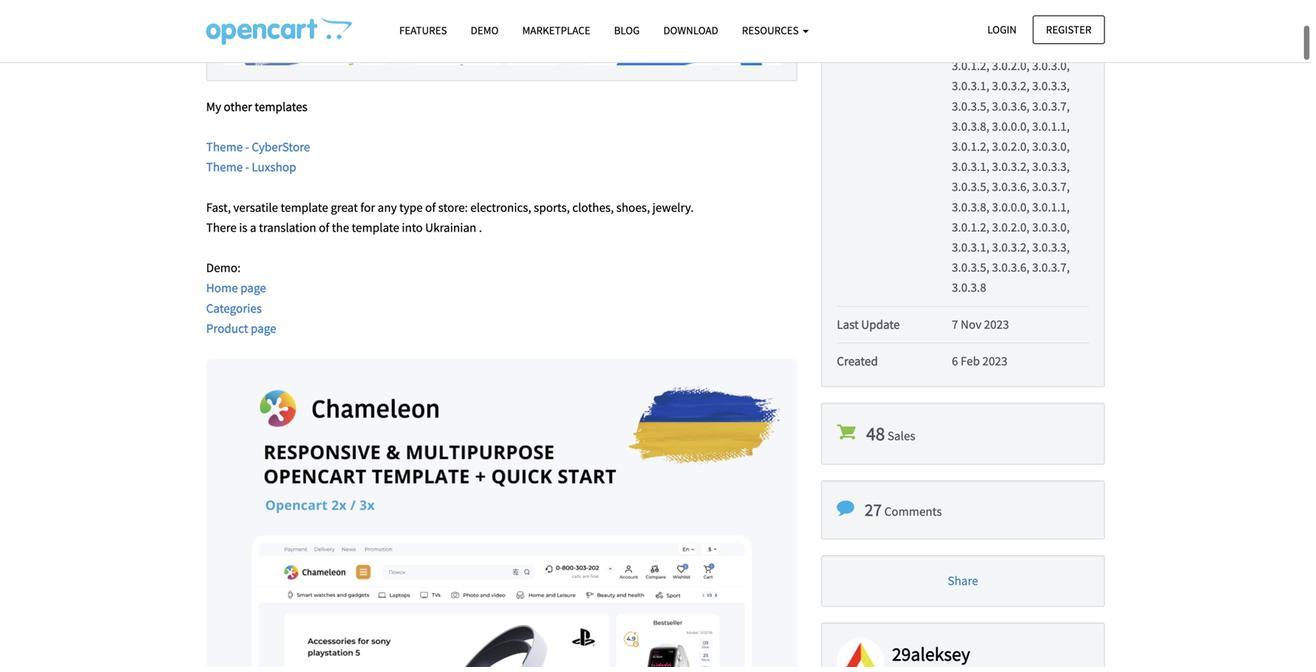 Task type: vqa. For each thing, say whether or not it's contained in the screenshot.
2017 within the "Facebook Member since: 30 Oct 2017"
no



Task type: locate. For each thing, give the bounding box(es) containing it.
1 horizontal spatial template
[[352, 220, 399, 236]]

0 vertical spatial template
[[281, 200, 328, 216]]

1 horizontal spatial of
[[425, 200, 436, 216]]

template
[[281, 200, 328, 216], [352, 220, 399, 236]]

theme down theme - cyberstore link
[[206, 159, 243, 175]]

home
[[206, 280, 238, 296]]

2 theme from the top
[[206, 159, 243, 175]]

blog link
[[602, 17, 652, 44]]

- up theme - luxshop link
[[245, 139, 249, 155]]

login link
[[974, 15, 1030, 44]]

1 theme from the top
[[206, 139, 243, 155]]

other
[[224, 99, 252, 115]]

7
[[952, 317, 958, 333]]

of right type
[[425, 200, 436, 216]]

- down theme - cyberstore link
[[245, 159, 249, 175]]

feb
[[961, 353, 980, 369]]

2023
[[984, 317, 1009, 333], [982, 353, 1007, 369]]

2023 right feb
[[982, 353, 1007, 369]]

29aleksey image
[[837, 639, 884, 668]]

0 vertical spatial theme
[[206, 139, 243, 155]]

blog
[[614, 23, 640, 37]]

great
[[331, 200, 358, 216]]

0 horizontal spatial of
[[319, 220, 329, 236]]

0 vertical spatial 2023
[[984, 317, 1009, 333]]

resources link
[[730, 17, 821, 44]]

product page link
[[206, 321, 276, 337]]

page up categories link
[[240, 280, 266, 296]]

theme - cyberstore theme - luxshop
[[206, 139, 310, 175]]

theme up theme - luxshop link
[[206, 139, 243, 155]]

0 vertical spatial -
[[245, 139, 249, 155]]

luxshop
[[252, 159, 296, 175]]

share
[[948, 574, 978, 589]]

0 horizontal spatial template
[[281, 200, 328, 216]]

theme
[[206, 139, 243, 155], [206, 159, 243, 175]]

theme - luxshop link
[[206, 159, 296, 175]]

1 vertical spatial theme
[[206, 159, 243, 175]]

translation
[[259, 220, 316, 236]]

29aleksey
[[892, 643, 970, 667]]

1 vertical spatial template
[[352, 220, 399, 236]]

page down "categories"
[[251, 321, 276, 337]]

.
[[479, 220, 482, 236]]

of left the
[[319, 220, 329, 236]]

2 - from the top
[[245, 159, 249, 175]]

2023 for 7 nov 2023
[[984, 317, 1009, 333]]

shoes,
[[616, 200, 650, 216]]

type
[[399, 200, 423, 216]]

-
[[245, 139, 249, 155], [245, 159, 249, 175]]

download
[[663, 23, 718, 37]]

48
[[866, 422, 885, 446]]

27 comments
[[865, 499, 942, 521]]

features
[[399, 23, 447, 37]]

clothes,
[[572, 200, 614, 216]]

template up translation on the left
[[281, 200, 328, 216]]

2023 right nov
[[984, 317, 1009, 333]]

fast, versatile template great for any type of store: electronics, sports, clothes, shoes, jewelry. there is a translation of the template into ukrainian .
[[206, 200, 694, 236]]

1 vertical spatial -
[[245, 159, 249, 175]]

demo:
[[206, 260, 241, 276]]

1 vertical spatial 2023
[[982, 353, 1007, 369]]

comment image
[[837, 500, 854, 517]]

template down for
[[352, 220, 399, 236]]

demo
[[471, 23, 499, 37]]

categories link
[[206, 301, 262, 316]]

0 vertical spatial of
[[425, 200, 436, 216]]

page
[[240, 280, 266, 296], [251, 321, 276, 337]]

0 vertical spatial page
[[240, 280, 266, 296]]

into
[[402, 220, 423, 236]]

of
[[425, 200, 436, 216], [319, 220, 329, 236]]

marketplace
[[522, 23, 590, 37]]

features link
[[387, 17, 459, 44]]



Task type: describe. For each thing, give the bounding box(es) containing it.
last
[[837, 317, 859, 333]]

48 sales
[[866, 422, 915, 446]]

jewelry.
[[653, 200, 694, 216]]

any
[[378, 200, 397, 216]]

home page link
[[206, 280, 266, 296]]

comments
[[884, 504, 942, 520]]

sales
[[888, 428, 915, 444]]

2023 for 6 feb 2023
[[982, 353, 1007, 369]]

login
[[987, 22, 1017, 37]]

for
[[360, 200, 375, 216]]

register
[[1046, 22, 1091, 37]]

27
[[865, 499, 882, 521]]

marketplace link
[[510, 17, 602, 44]]

there
[[206, 220, 237, 236]]

6 feb 2023
[[952, 353, 1007, 369]]

ukrainian
[[425, 220, 476, 236]]

theme - cyberstore link
[[206, 139, 310, 155]]

update
[[861, 317, 900, 333]]

templates
[[255, 99, 307, 115]]

sports,
[[534, 200, 570, 216]]

my other templates
[[206, 99, 307, 115]]

last update
[[837, 317, 900, 333]]

a
[[250, 220, 256, 236]]

versatile
[[233, 200, 278, 216]]

register link
[[1033, 15, 1105, 44]]

1 vertical spatial of
[[319, 220, 329, 236]]

resources
[[742, 23, 801, 37]]

opencart - chameleon - responsive & multipurpose template + quick start image
[[206, 17, 352, 45]]

categories
[[206, 301, 262, 316]]

the
[[332, 220, 349, 236]]

share link
[[948, 574, 978, 589]]

electronics,
[[470, 200, 531, 216]]

nov
[[961, 317, 981, 333]]

is
[[239, 220, 247, 236]]

demo link
[[459, 17, 510, 44]]

my
[[206, 99, 221, 115]]

product
[[206, 321, 248, 337]]

download link
[[652, 17, 730, 44]]

7 nov 2023
[[952, 317, 1009, 333]]

cart mini image
[[837, 423, 856, 442]]

6
[[952, 353, 958, 369]]

fast,
[[206, 200, 231, 216]]

created
[[837, 353, 878, 369]]

demo: home page categories product page
[[206, 260, 276, 337]]

chameleon - responsive & multipurpose template + quick start image
[[222, 0, 782, 65]]

cyberstore
[[252, 139, 310, 155]]

1 vertical spatial page
[[251, 321, 276, 337]]

store:
[[438, 200, 468, 216]]

1 - from the top
[[245, 139, 249, 155]]



